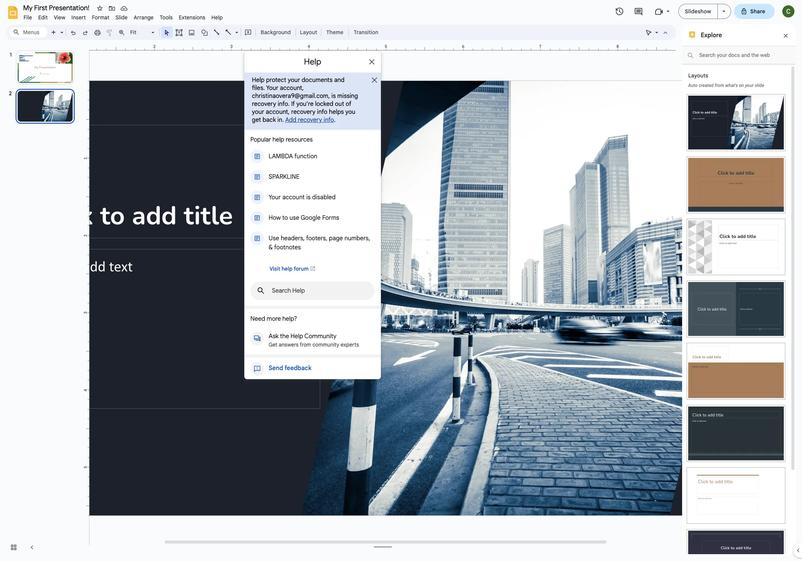 Task type: describe. For each thing, give the bounding box(es) containing it.
explore application
[[0, 0, 803, 561]]

view
[[54, 14, 65, 21]]

main toolbar
[[47, 27, 382, 38]]

layout button
[[298, 27, 320, 38]]

share button
[[735, 4, 775, 19]]

background button
[[257, 27, 294, 38]]

extensions menu item
[[176, 13, 209, 22]]

slideshow
[[686, 8, 712, 15]]

format
[[92, 14, 110, 21]]

menu bar inside menu bar banner
[[21, 10, 226, 22]]

insert
[[72, 14, 86, 21]]

insert image image
[[187, 27, 196, 38]]

insert menu item
[[68, 13, 89, 22]]

edit
[[38, 14, 48, 21]]

mode and view toolbar
[[643, 25, 672, 40]]

file menu item
[[21, 13, 35, 22]]

slide
[[755, 83, 765, 88]]

theme button
[[323, 27, 347, 38]]

edit menu item
[[35, 13, 51, 22]]

Star checkbox
[[95, 3, 105, 14]]

Zoom field
[[128, 27, 158, 38]]

on
[[740, 83, 745, 88]]

help
[[212, 14, 223, 21]]

Search your docs and the web text field
[[683, 46, 796, 64]]

new slide with layout image
[[58, 27, 63, 30]]

theme
[[327, 29, 344, 36]]

Menus field
[[9, 27, 47, 38]]

transition
[[354, 29, 379, 36]]

slideshow button
[[679, 4, 718, 19]]

slide
[[116, 14, 128, 21]]



Task type: vqa. For each thing, say whether or not it's contained in the screenshot.
"September
no



Task type: locate. For each thing, give the bounding box(es) containing it.
layouts heading
[[689, 72, 709, 79]]

file
[[24, 14, 32, 21]]

arrange menu item
[[131, 13, 157, 22]]

arrange
[[134, 14, 154, 21]]

transition button
[[351, 27, 382, 38]]

format menu item
[[89, 13, 113, 22]]

explore
[[701, 32, 723, 39]]

start slideshow (⌘+enter) image
[[723, 11, 726, 12]]

what's
[[726, 83, 739, 88]]

explore section
[[683, 25, 797, 561]]

layouts auto created from what's on your slide
[[689, 72, 765, 88]]

layouts element
[[683, 65, 791, 561]]

auto
[[689, 83, 698, 88]]

navigation
[[0, 43, 84, 561]]

background
[[261, 29, 291, 36]]

tools menu item
[[157, 13, 176, 22]]

created
[[699, 83, 714, 88]]

layout
[[300, 29, 317, 36]]

share
[[751, 8, 766, 15]]

Zoom text field
[[129, 27, 150, 38]]

menu bar banner
[[0, 0, 803, 561]]

navigation inside explore application
[[0, 43, 84, 561]]

menu bar
[[21, 10, 226, 22]]

extensions
[[179, 14, 206, 21]]

your
[[746, 83, 754, 88]]

tools
[[160, 14, 173, 21]]

shape image
[[200, 27, 209, 38]]

from
[[715, 83, 725, 88]]

help menu item
[[209, 13, 226, 22]]

menu bar containing file
[[21, 10, 226, 22]]

view menu item
[[51, 13, 68, 22]]

layouts grid
[[683, 88, 791, 561]]

layouts
[[689, 72, 709, 79]]

slide menu item
[[113, 13, 131, 22]]

Rename text field
[[21, 3, 94, 12]]



